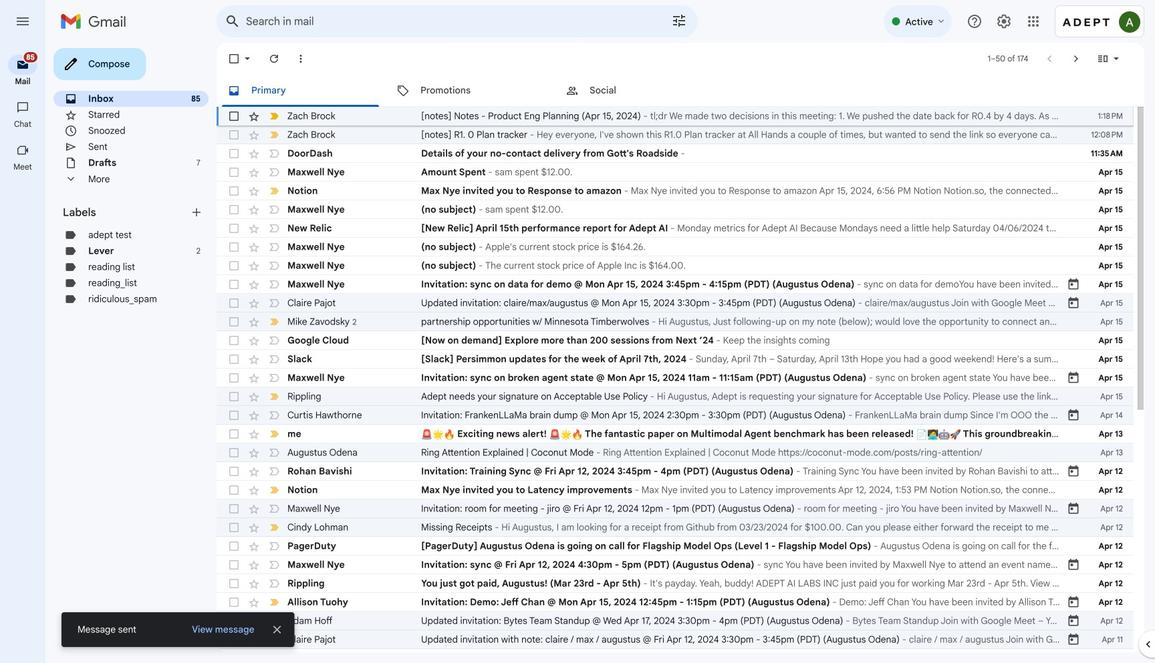 Task type: describe. For each thing, give the bounding box(es) containing it.
📄 image
[[916, 430, 928, 441]]

25 row from the top
[[217, 556, 1134, 575]]

13 row from the top
[[217, 332, 1134, 350]]

14 row from the top
[[217, 350, 1134, 369]]

2 row from the top
[[217, 126, 1134, 144]]

9 row from the top
[[217, 257, 1134, 275]]

1 row from the top
[[217, 107, 1134, 126]]

29 row from the top
[[217, 631, 1134, 650]]

19 row from the top
[[217, 444, 1134, 463]]

thu, apr 11, 2024, 8:15 pm element
[[1100, 653, 1123, 664]]

3 row from the top
[[217, 144, 1134, 163]]

🔥 image
[[572, 430, 583, 441]]

gmail image
[[60, 8, 133, 35]]

1 🌟 image from the left
[[432, 430, 444, 441]]

social tab
[[555, 75, 723, 107]]

1 calendar event image from the top
[[1067, 278, 1081, 292]]

calendar event image
[[1067, 372, 1081, 385]]

10 row from the top
[[217, 275, 1134, 294]]

6 row from the top
[[217, 201, 1134, 219]]

Search in mail text field
[[246, 15, 634, 28]]

not important switch
[[267, 634, 281, 647]]

main menu image
[[15, 13, 31, 29]]

12 row from the top
[[217, 313, 1134, 332]]

🤖 image
[[939, 430, 950, 441]]

11 row from the top
[[217, 294, 1134, 313]]

search in mail image
[[221, 9, 245, 33]]

17 row from the top
[[217, 407, 1134, 425]]

🚀 image
[[950, 430, 961, 441]]

22 row from the top
[[217, 500, 1134, 519]]

18 row from the top
[[217, 425, 1155, 444]]



Task type: vqa. For each thing, say whether or not it's contained in the screenshot.
16th row from the top
yes



Task type: locate. For each thing, give the bounding box(es) containing it.
navigation
[[0, 43, 47, 664]]

0 vertical spatial calendar event image
[[1067, 278, 1081, 292]]

26 row from the top
[[217, 575, 1134, 594]]

🧑‍💻 image
[[928, 430, 939, 441]]

4 row from the top
[[217, 163, 1134, 182]]

None checkbox
[[227, 52, 241, 66], [227, 128, 241, 142], [227, 147, 241, 160], [227, 185, 241, 198], [227, 222, 241, 235], [227, 241, 241, 254], [227, 297, 241, 310], [227, 372, 241, 385], [227, 409, 241, 423], [227, 428, 241, 441], [227, 465, 241, 479], [227, 484, 241, 497], [227, 503, 241, 516], [227, 559, 241, 572], [227, 578, 241, 591], [227, 653, 241, 664], [227, 52, 241, 66], [227, 128, 241, 142], [227, 147, 241, 160], [227, 185, 241, 198], [227, 222, 241, 235], [227, 241, 241, 254], [227, 297, 241, 310], [227, 372, 241, 385], [227, 409, 241, 423], [227, 428, 241, 441], [227, 465, 241, 479], [227, 484, 241, 497], [227, 503, 241, 516], [227, 559, 241, 572], [227, 578, 241, 591], [227, 653, 241, 664]]

28 row from the top
[[217, 612, 1134, 631]]

calendar event image
[[1067, 278, 1081, 292], [1067, 297, 1081, 310]]

row
[[217, 107, 1134, 126], [217, 126, 1134, 144], [217, 144, 1134, 163], [217, 163, 1134, 182], [217, 182, 1134, 201], [217, 201, 1134, 219], [217, 219, 1134, 238], [217, 238, 1134, 257], [217, 257, 1134, 275], [217, 275, 1134, 294], [217, 294, 1134, 313], [217, 313, 1134, 332], [217, 332, 1134, 350], [217, 350, 1134, 369], [217, 369, 1134, 388], [217, 388, 1134, 407], [217, 407, 1134, 425], [217, 425, 1155, 444], [217, 444, 1134, 463], [217, 463, 1134, 481], [217, 481, 1134, 500], [217, 500, 1134, 519], [217, 519, 1134, 538], [217, 538, 1134, 556], [217, 556, 1134, 575], [217, 575, 1134, 594], [217, 594, 1134, 612], [217, 612, 1134, 631], [217, 631, 1134, 650], [217, 650, 1134, 664]]

7 row from the top
[[217, 219, 1134, 238]]

🔥 image
[[444, 430, 455, 441]]

alert
[[21, 31, 1134, 648]]

older image
[[1070, 52, 1083, 66]]

🚨 image
[[549, 430, 560, 441]]

24 row from the top
[[217, 538, 1134, 556]]

23 row from the top
[[217, 519, 1134, 538]]

15 row from the top
[[217, 369, 1134, 388]]

30 row from the top
[[217, 650, 1134, 664]]

main content
[[217, 43, 1155, 664]]

🚨 image
[[421, 430, 432, 441]]

2 calendar event image from the top
[[1067, 297, 1081, 310]]

support image
[[967, 13, 983, 29]]

0 horizontal spatial 🌟 image
[[432, 430, 444, 441]]

27 row from the top
[[217, 594, 1134, 612]]

1 horizontal spatial 🌟 image
[[560, 430, 572, 441]]

primary tab
[[217, 75, 384, 107]]

promotions tab
[[386, 75, 554, 107]]

🌟 image
[[432, 430, 444, 441], [560, 430, 572, 441]]

1 vertical spatial calendar event image
[[1067, 297, 1081, 310]]

refresh image
[[267, 52, 281, 66]]

21 row from the top
[[217, 481, 1134, 500]]

important according to google magic. switch
[[267, 615, 281, 629]]

advanced search options image
[[666, 7, 693, 34]]

2 🌟 image from the left
[[560, 430, 572, 441]]

5 row from the top
[[217, 182, 1134, 201]]

None checkbox
[[227, 110, 241, 123], [227, 166, 241, 179], [227, 203, 241, 217], [227, 259, 241, 273], [227, 278, 241, 292], [227, 316, 241, 329], [227, 334, 241, 348], [227, 353, 241, 366], [227, 390, 241, 404], [227, 447, 241, 460], [227, 522, 241, 535], [227, 540, 241, 554], [227, 596, 241, 610], [227, 110, 241, 123], [227, 166, 241, 179], [227, 203, 241, 217], [227, 259, 241, 273], [227, 278, 241, 292], [227, 316, 241, 329], [227, 334, 241, 348], [227, 353, 241, 366], [227, 390, 241, 404], [227, 447, 241, 460], [227, 522, 241, 535], [227, 540, 241, 554], [227, 596, 241, 610]]

Search in mail search field
[[217, 5, 698, 37]]

heading
[[0, 76, 45, 87], [0, 119, 45, 130], [0, 162, 45, 173], [63, 206, 190, 219]]

16 row from the top
[[217, 388, 1134, 407]]

20 row from the top
[[217, 463, 1134, 481]]

more email options image
[[294, 52, 308, 66]]

tab list
[[217, 75, 1145, 107]]

toggle split pane mode image
[[1097, 52, 1110, 66]]

8 row from the top
[[217, 238, 1134, 257]]

settings image
[[996, 13, 1012, 29]]



